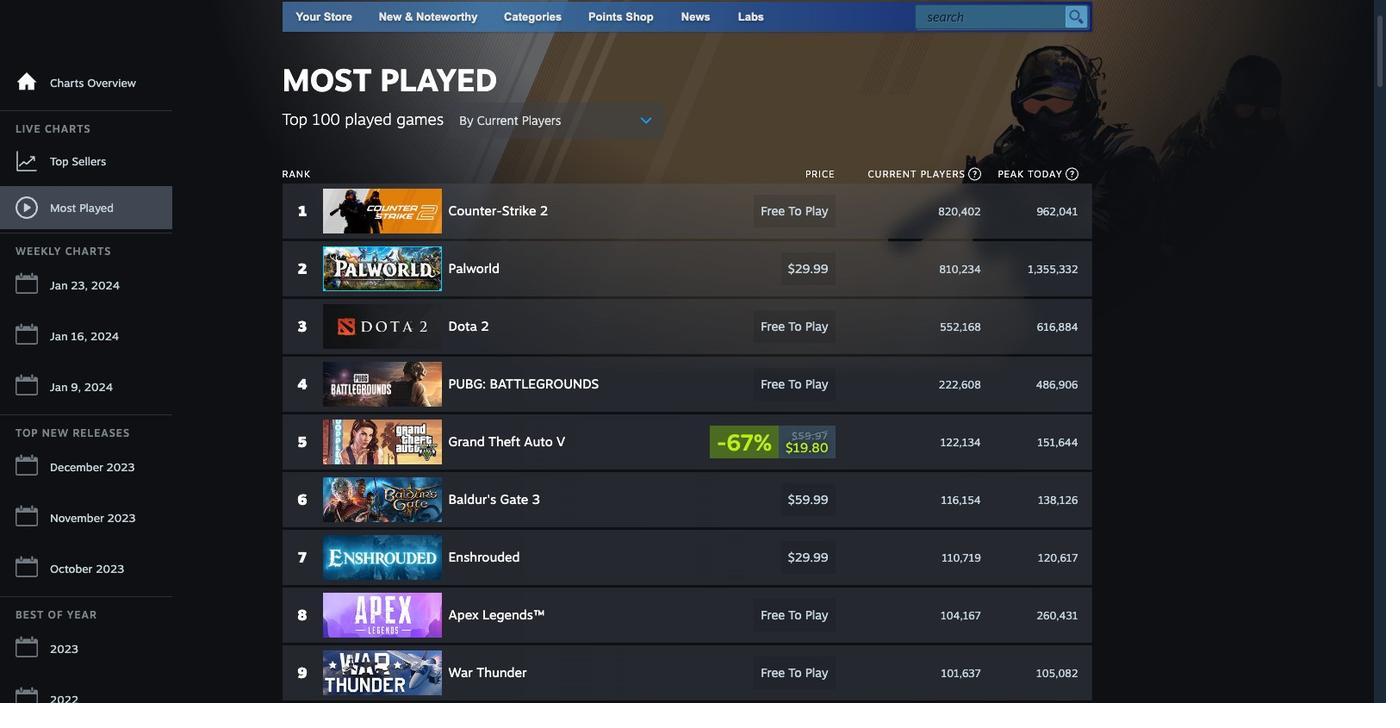 Task type: describe. For each thing, give the bounding box(es) containing it.
0 horizontal spatial most
[[50, 200, 76, 214]]

9
[[298, 664, 307, 682]]

october 2023 link
[[0, 545, 172, 593]]

thunder
[[477, 664, 527, 681]]

apex legends™
[[449, 607, 545, 623]]

1 horizontal spatial current
[[868, 168, 917, 180]]

free to play for 9
[[761, 665, 829, 680]]

top for top sellers
[[50, 154, 69, 168]]

new & noteworthy
[[379, 10, 478, 23]]

16,
[[71, 329, 87, 343]]

played
[[345, 109, 392, 128]]

jan 16, 2024 link
[[0, 313, 172, 360]]

1 vertical spatial new
[[42, 427, 69, 439]]

theft
[[489, 433, 521, 450]]

your
[[296, 10, 321, 23]]

100
[[312, 109, 340, 128]]

weekly charts
[[16, 245, 111, 258]]

top new releases
[[16, 427, 130, 439]]

peak
[[998, 168, 1025, 180]]

jan 23, 2024 link
[[0, 262, 172, 309]]

october 2023
[[50, 562, 124, 576]]

0 vertical spatial most played
[[282, 60, 497, 99]]

8
[[298, 606, 307, 624]]

7
[[298, 548, 307, 566]]

by
[[460, 113, 474, 128]]

1 horizontal spatial new
[[379, 10, 402, 23]]

free to play for 8
[[761, 608, 829, 622]]

overview
[[87, 76, 136, 90]]

$29.99 for 2
[[788, 261, 829, 276]]

dota 2
[[449, 318, 489, 334]]

charts overview link
[[0, 59, 172, 107]]

2023 down best of year
[[50, 642, 78, 656]]

new & noteworthy link
[[379, 10, 478, 23]]

december 2023 link
[[0, 444, 172, 491]]

points shop link
[[575, 2, 668, 32]]

live
[[16, 122, 41, 135]]

to for 9
[[789, 665, 802, 680]]

search search field
[[928, 6, 1061, 28]]

free for 1
[[761, 203, 785, 218]]

categories link
[[504, 10, 562, 23]]

top sellers link
[[0, 140, 172, 183]]

-
[[717, 428, 727, 456]]

jan 16, 2024
[[50, 329, 119, 343]]

0 horizontal spatial 2
[[298, 259, 307, 277]]

1 horizontal spatial players
[[921, 168, 966, 180]]

price
[[806, 168, 835, 180]]

9,
[[71, 380, 81, 394]]

2023 for december 2023
[[107, 460, 135, 474]]

3 inside 'link'
[[532, 491, 540, 508]]

your store
[[296, 10, 352, 23]]

$59.97 $19.80
[[786, 430, 829, 455]]

november
[[50, 511, 104, 525]]

2024 for jan 16, 2024
[[90, 329, 119, 343]]

jan for jan 9, 2024
[[50, 380, 68, 394]]

releases
[[73, 427, 130, 439]]

today
[[1028, 168, 1063, 180]]

pubg: battlegrounds link
[[323, 362, 693, 407]]

labs link
[[724, 2, 778, 32]]

points
[[588, 10, 623, 23]]

0 vertical spatial players
[[522, 113, 561, 128]]

$59.97
[[792, 430, 829, 442]]

news link
[[668, 2, 724, 32]]

most played inside most played link
[[50, 200, 114, 214]]

apex
[[449, 607, 479, 623]]

shop
[[626, 10, 654, 23]]

free to play for 3
[[761, 319, 829, 333]]

strike
[[502, 203, 536, 219]]

weekly
[[16, 245, 62, 258]]

war thunder
[[449, 664, 527, 681]]

jan 23, 2024
[[50, 278, 120, 292]]

by current players
[[460, 113, 561, 128]]

0 horizontal spatial current
[[477, 113, 518, 128]]

2023 link
[[0, 626, 172, 673]]

free to play for 4
[[761, 377, 829, 391]]

baldur's gate 3
[[449, 491, 540, 508]]

play for 9
[[805, 665, 829, 680]]

6
[[298, 490, 307, 508]]

october
[[50, 562, 93, 576]]

noteworthy
[[416, 10, 478, 23]]

gate
[[500, 491, 529, 508]]

grand theft auto v link
[[323, 420, 693, 464]]

baldur's
[[449, 491, 497, 508]]

auto
[[524, 433, 553, 450]]

23,
[[71, 278, 88, 292]]

110,719
[[942, 551, 981, 564]]

november 2023
[[50, 511, 136, 525]]

free for 9
[[761, 665, 785, 680]]

$19.80
[[786, 439, 829, 455]]

-67%
[[717, 428, 772, 456]]

best
[[16, 608, 44, 621]]

december 2023
[[50, 460, 135, 474]]

grand theft auto v
[[449, 433, 565, 450]]

104,167
[[941, 609, 981, 622]]

dota 2 link
[[323, 304, 693, 349]]

pubg:
[[449, 376, 486, 392]]

charts overview
[[50, 76, 136, 90]]

of
[[48, 608, 63, 621]]

552,168
[[940, 320, 981, 333]]

news
[[681, 10, 711, 23]]

games
[[397, 109, 444, 128]]



Task type: locate. For each thing, give the bounding box(es) containing it.
3 free to play from the top
[[761, 377, 829, 391]]

play for 4
[[805, 377, 829, 391]]

2 down 1
[[298, 259, 307, 277]]

jan inside "link"
[[50, 380, 68, 394]]

5 free from the top
[[761, 665, 785, 680]]

players right by
[[522, 113, 561, 128]]

0 vertical spatial 2
[[540, 203, 548, 219]]

1
[[298, 202, 307, 220]]

battlegrounds
[[490, 376, 599, 392]]

1 vertical spatial top
[[50, 154, 69, 168]]

2023 for october 2023
[[96, 562, 124, 576]]

$29.99 for 7
[[788, 550, 829, 564]]

0 vertical spatial charts
[[50, 76, 84, 90]]

played down 'sellers'
[[79, 200, 114, 214]]

2023 down releases at the bottom
[[107, 460, 135, 474]]

260,431
[[1037, 609, 1078, 622]]

2024 right 16,
[[90, 329, 119, 343]]

categories
[[504, 10, 562, 23]]

war thunder link
[[323, 651, 693, 695]]

new
[[379, 10, 402, 23], [42, 427, 69, 439]]

charts for jan
[[65, 245, 111, 258]]

2023 right november at the left bottom of page
[[107, 511, 136, 525]]

palworld link
[[323, 246, 693, 291]]

4 to from the top
[[789, 608, 802, 622]]

palworld
[[449, 260, 500, 277]]

1,355,332
[[1028, 262, 1078, 275]]

charts
[[50, 76, 84, 90], [45, 122, 91, 135], [65, 245, 111, 258]]

top up december 2023 link
[[16, 427, 38, 439]]

2
[[540, 203, 548, 219], [298, 259, 307, 277], [481, 318, 489, 334]]

None search field
[[915, 4, 1089, 29]]

dota
[[449, 318, 477, 334]]

0 horizontal spatial top
[[16, 427, 38, 439]]

top for top 100 played games
[[282, 109, 308, 128]]

120,617
[[1038, 551, 1078, 564]]

4 free to play from the top
[[761, 608, 829, 622]]

legends™
[[483, 607, 545, 623]]

2024 inside "link"
[[84, 380, 113, 394]]

0 vertical spatial jan
[[50, 278, 68, 292]]

grand
[[449, 433, 485, 450]]

most played up "played"
[[282, 60, 497, 99]]

2 free to play from the top
[[761, 319, 829, 333]]

2 vertical spatial 2
[[481, 318, 489, 334]]

1 $29.99 from the top
[[788, 261, 829, 276]]

1 to from the top
[[789, 203, 802, 218]]

1 free to play from the top
[[761, 203, 829, 218]]

peak today
[[998, 168, 1063, 180]]

2 play from the top
[[805, 319, 829, 333]]

jan for jan 23, 2024
[[50, 278, 68, 292]]

2024 for jan 23, 2024
[[91, 278, 120, 292]]

1 free from the top
[[761, 203, 785, 218]]

1 vertical spatial most
[[50, 200, 76, 214]]

live charts
[[16, 122, 91, 135]]

most played down top sellers link at the left top of the page
[[50, 200, 114, 214]]

jan
[[50, 278, 68, 292], [50, 329, 68, 343], [50, 380, 68, 394]]

to for 1
[[789, 203, 802, 218]]

charts for top
[[45, 122, 91, 135]]

3 jan from the top
[[50, 380, 68, 394]]

5
[[298, 433, 307, 451]]

jan 9, 2024
[[50, 380, 113, 394]]

players up 820,402
[[921, 168, 966, 180]]

0 horizontal spatial players
[[522, 113, 561, 128]]

2024 for jan 9, 2024
[[84, 380, 113, 394]]

sellers
[[72, 154, 106, 168]]

charts left "overview" in the top of the page
[[50, 76, 84, 90]]

116,154
[[941, 493, 981, 506]]

1 play from the top
[[805, 203, 829, 218]]

apex legends™ link
[[323, 593, 693, 638]]

105,082
[[1037, 667, 1078, 679]]

play for 3
[[805, 319, 829, 333]]

december
[[50, 460, 103, 474]]

1 horizontal spatial most played
[[282, 60, 497, 99]]

top left 100
[[282, 109, 308, 128]]

1 vertical spatial jan
[[50, 329, 68, 343]]

0 vertical spatial most
[[282, 60, 372, 99]]

jan left 16,
[[50, 329, 68, 343]]

3 to from the top
[[789, 377, 802, 391]]

2 vertical spatial 2024
[[84, 380, 113, 394]]

current players
[[868, 168, 966, 180]]

2 vertical spatial charts
[[65, 245, 111, 258]]

0 vertical spatial played
[[380, 60, 497, 99]]

play
[[805, 203, 829, 218], [805, 319, 829, 333], [805, 377, 829, 391], [805, 608, 829, 622], [805, 665, 829, 680]]

to for 3
[[789, 319, 802, 333]]

0 vertical spatial $29.99
[[788, 261, 829, 276]]

free to play for 1
[[761, 203, 829, 218]]

3 up 4
[[298, 317, 307, 335]]

0 vertical spatial 3
[[298, 317, 307, 335]]

820,402
[[939, 205, 981, 218]]

2 horizontal spatial top
[[282, 109, 308, 128]]

2 right dota
[[481, 318, 489, 334]]

1 vertical spatial most played
[[50, 200, 114, 214]]

to for 4
[[789, 377, 802, 391]]

2 to from the top
[[789, 319, 802, 333]]

new left &
[[379, 10, 402, 23]]

1 vertical spatial played
[[79, 200, 114, 214]]

1 horizontal spatial 3
[[532, 491, 540, 508]]

4
[[298, 375, 307, 393]]

most
[[282, 60, 372, 99], [50, 200, 76, 214]]

101,637
[[941, 667, 981, 679]]

3
[[298, 317, 307, 335], [532, 491, 540, 508]]

3 free from the top
[[761, 377, 785, 391]]

jan for jan 16, 2024
[[50, 329, 68, 343]]

2 horizontal spatial 2
[[540, 203, 548, 219]]

1 vertical spatial 2
[[298, 259, 307, 277]]

free for 3
[[761, 319, 785, 333]]

current
[[477, 113, 518, 128], [868, 168, 917, 180]]

jan left 9,
[[50, 380, 68, 394]]

november 2023 link
[[0, 495, 172, 542]]

2023 right october
[[96, 562, 124, 576]]

2 free from the top
[[761, 319, 785, 333]]

222,608
[[939, 378, 981, 391]]

year
[[67, 608, 97, 621]]

current right price
[[868, 168, 917, 180]]

to
[[789, 203, 802, 218], [789, 319, 802, 333], [789, 377, 802, 391], [789, 608, 802, 622], [789, 665, 802, 680]]

1 vertical spatial charts
[[45, 122, 91, 135]]

free for 4
[[761, 377, 785, 391]]

151,644
[[1038, 436, 1078, 449]]

war
[[449, 664, 473, 681]]

play for 8
[[805, 608, 829, 622]]

1 vertical spatial $29.99
[[788, 550, 829, 564]]

2024
[[91, 278, 120, 292], [90, 329, 119, 343], [84, 380, 113, 394]]

play for 1
[[805, 203, 829, 218]]

2 vertical spatial top
[[16, 427, 38, 439]]

0 vertical spatial top
[[282, 109, 308, 128]]

2023 for november 2023
[[107, 511, 136, 525]]

charts up the jan 23, 2024
[[65, 245, 111, 258]]

pubg: battlegrounds
[[449, 376, 599, 392]]

0 vertical spatial 2024
[[91, 278, 120, 292]]

1 horizontal spatial 2
[[481, 318, 489, 334]]

points shop
[[588, 10, 654, 23]]

5 free to play from the top
[[761, 665, 829, 680]]

charts up top sellers
[[45, 122, 91, 135]]

1 vertical spatial players
[[921, 168, 966, 180]]

top 100 played games
[[282, 109, 444, 128]]

0 horizontal spatial 3
[[298, 317, 307, 335]]

players
[[522, 113, 561, 128], [921, 168, 966, 180]]

0 horizontal spatial played
[[79, 200, 114, 214]]

0 vertical spatial current
[[477, 113, 518, 128]]

2 vertical spatial jan
[[50, 380, 68, 394]]

enshrouded
[[449, 549, 520, 565]]

most up weekly charts
[[50, 200, 76, 214]]

4 free from the top
[[761, 608, 785, 622]]

5 play from the top
[[805, 665, 829, 680]]

4 play from the top
[[805, 608, 829, 622]]

&
[[405, 10, 413, 23]]

1 vertical spatial 3
[[532, 491, 540, 508]]

your store link
[[296, 10, 352, 23]]

free
[[761, 203, 785, 218], [761, 319, 785, 333], [761, 377, 785, 391], [761, 608, 785, 622], [761, 665, 785, 680]]

baldur's gate 3 link
[[323, 477, 693, 522]]

labs
[[738, 10, 764, 23]]

most played link
[[0, 186, 172, 229]]

67%
[[727, 428, 772, 456]]

jan left 23,
[[50, 278, 68, 292]]

played up games
[[380, 60, 497, 99]]

0 horizontal spatial new
[[42, 427, 69, 439]]

$59.99
[[788, 492, 829, 507]]

counter-strike 2 link
[[323, 189, 693, 234]]

top sellers
[[50, 154, 106, 168]]

3 right gate
[[532, 491, 540, 508]]

2 right strike
[[540, 203, 548, 219]]

v
[[557, 433, 565, 450]]

486,906
[[1036, 378, 1078, 391]]

0 horizontal spatial most played
[[50, 200, 114, 214]]

1 jan from the top
[[50, 278, 68, 292]]

played inside most played link
[[79, 200, 114, 214]]

top left 'sellers'
[[50, 154, 69, 168]]

1 horizontal spatial top
[[50, 154, 69, 168]]

810,234
[[940, 262, 981, 275]]

1 vertical spatial current
[[868, 168, 917, 180]]

2 jan from the top
[[50, 329, 68, 343]]

2023
[[107, 460, 135, 474], [107, 511, 136, 525], [96, 562, 124, 576], [50, 642, 78, 656]]

3 play from the top
[[805, 377, 829, 391]]

2024 right 23,
[[91, 278, 120, 292]]

1 horizontal spatial most
[[282, 60, 372, 99]]

5 to from the top
[[789, 665, 802, 680]]

0 vertical spatial new
[[379, 10, 402, 23]]

1 vertical spatial 2024
[[90, 329, 119, 343]]

1 horizontal spatial played
[[380, 60, 497, 99]]

rank
[[282, 168, 311, 180]]

2024 right 9,
[[84, 380, 113, 394]]

free for 8
[[761, 608, 785, 622]]

top for top new releases
[[16, 427, 38, 439]]

$29.99
[[788, 261, 829, 276], [788, 550, 829, 564]]

jan 9, 2024 link
[[0, 364, 172, 411]]

2 $29.99 from the top
[[788, 550, 829, 564]]

most up 100
[[282, 60, 372, 99]]

current right by
[[477, 113, 518, 128]]

to for 8
[[789, 608, 802, 622]]

new up december
[[42, 427, 69, 439]]



Task type: vqa. For each thing, say whether or not it's contained in the screenshot.


